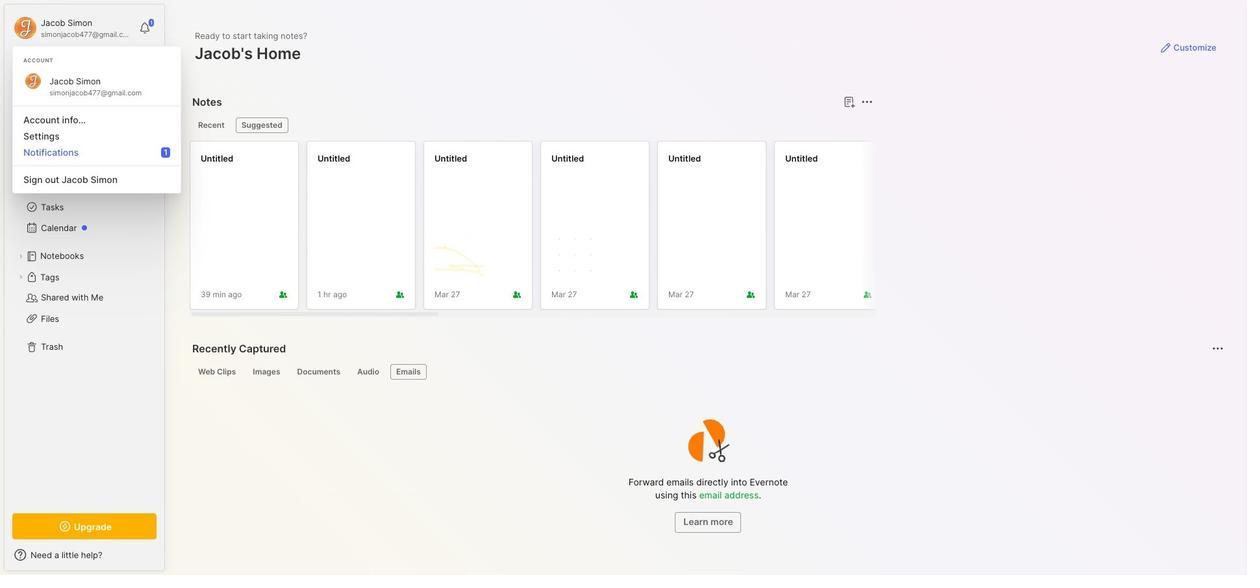 Task type: locate. For each thing, give the bounding box(es) containing it.
None search field
[[36, 64, 145, 80]]

tab list
[[192, 118, 871, 133], [192, 365, 1222, 380]]

0 vertical spatial tab list
[[192, 118, 871, 133]]

1 tab list from the top
[[192, 118, 871, 133]]

2 tab list from the top
[[192, 365, 1222, 380]]

0 horizontal spatial thumbnail image
[[435, 231, 484, 281]]

tree inside main element
[[5, 127, 164, 502]]

expand notebooks image
[[17, 253, 25, 261]]

tab
[[192, 118, 231, 133], [236, 118, 288, 133], [192, 365, 242, 380], [247, 365, 286, 380], [291, 365, 346, 380], [352, 365, 385, 380], [390, 365, 427, 380]]

thumbnail image
[[435, 231, 484, 281], [552, 231, 601, 281]]

1 vertical spatial tab list
[[192, 365, 1222, 380]]

Search text field
[[36, 66, 145, 79]]

tree
[[5, 127, 164, 502]]

row group
[[190, 141, 1248, 318]]

More actions field
[[858, 93, 876, 111]]

Account field
[[12, 15, 133, 41]]

1 horizontal spatial thumbnail image
[[552, 231, 601, 281]]



Task type: vqa. For each thing, say whether or not it's contained in the screenshot.
Connected
no



Task type: describe. For each thing, give the bounding box(es) containing it.
WHAT'S NEW field
[[5, 545, 164, 566]]

expand tags image
[[17, 274, 25, 281]]

1 thumbnail image from the left
[[435, 231, 484, 281]]

main element
[[0, 0, 169, 576]]

click to collapse image
[[164, 552, 174, 567]]

more actions image
[[859, 94, 875, 110]]

none search field inside main element
[[36, 64, 145, 80]]

dropdown list menu
[[13, 101, 181, 188]]

2 thumbnail image from the left
[[552, 231, 601, 281]]



